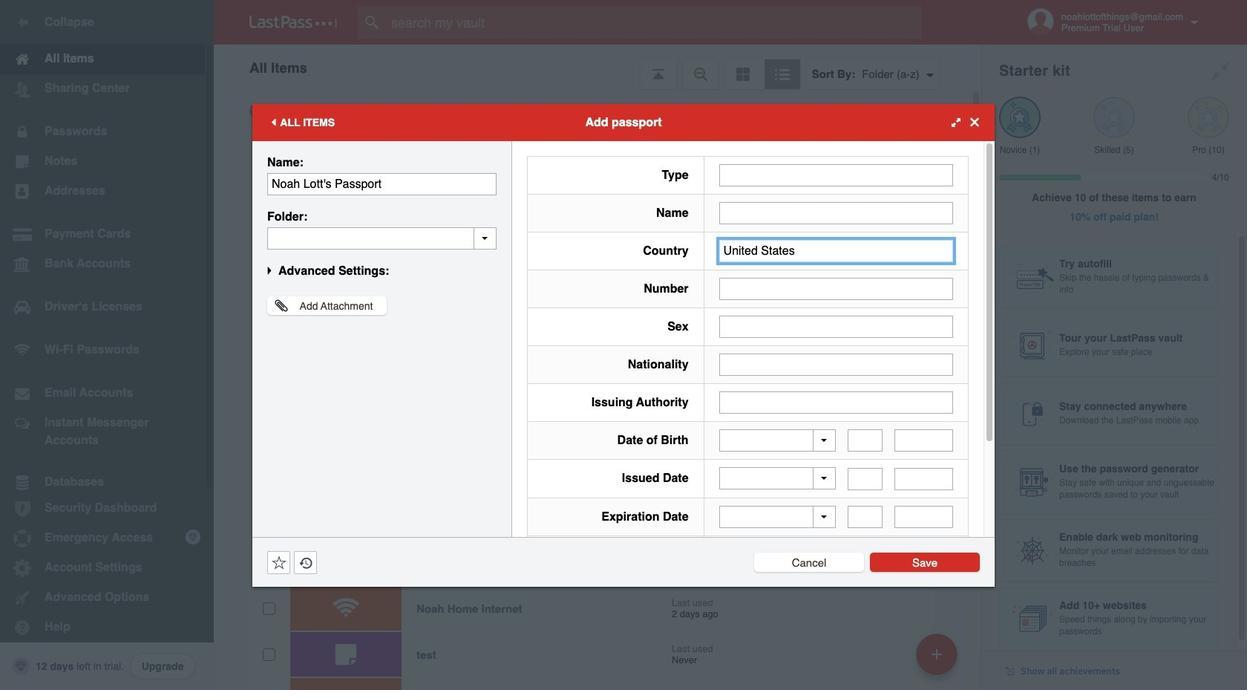 Task type: vqa. For each thing, say whether or not it's contained in the screenshot.
New item element
no



Task type: locate. For each thing, give the bounding box(es) containing it.
dialog
[[253, 104, 995, 644]]

None text field
[[719, 164, 954, 186], [719, 202, 954, 224], [267, 227, 497, 249], [719, 277, 954, 300], [719, 315, 954, 338], [719, 353, 954, 375], [719, 391, 954, 413], [848, 468, 883, 490], [895, 468, 954, 490], [895, 506, 954, 528], [719, 164, 954, 186], [719, 202, 954, 224], [267, 227, 497, 249], [719, 277, 954, 300], [719, 315, 954, 338], [719, 353, 954, 375], [719, 391, 954, 413], [848, 468, 883, 490], [895, 468, 954, 490], [895, 506, 954, 528]]

None text field
[[267, 173, 497, 195], [719, 240, 954, 262], [848, 429, 883, 452], [895, 429, 954, 452], [848, 506, 883, 528], [267, 173, 497, 195], [719, 240, 954, 262], [848, 429, 883, 452], [895, 429, 954, 452], [848, 506, 883, 528]]

Search search field
[[358, 6, 952, 39]]

main navigation navigation
[[0, 0, 214, 690]]

new item image
[[932, 649, 943, 659]]



Task type: describe. For each thing, give the bounding box(es) containing it.
new item navigation
[[911, 629, 967, 690]]

vault options navigation
[[214, 45, 982, 89]]

lastpass image
[[250, 16, 337, 29]]

search my vault text field
[[358, 6, 952, 39]]



